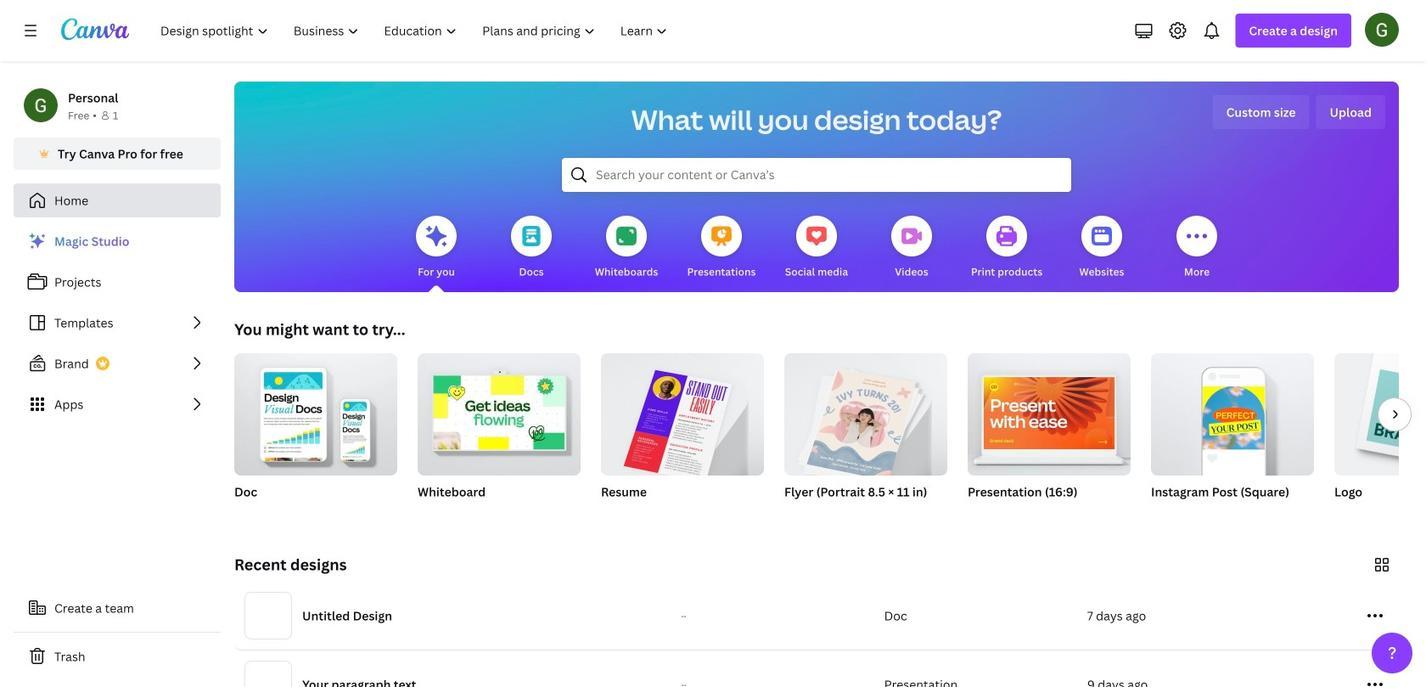 Task type: locate. For each thing, give the bounding box(es) containing it.
None search field
[[562, 158, 1072, 192]]

top level navigation element
[[149, 14, 682, 48]]

group
[[601, 346, 764, 521], [601, 346, 764, 483], [785, 346, 948, 521], [785, 346, 948, 481], [968, 346, 1131, 521], [968, 346, 1131, 476], [1152, 346, 1315, 521], [1152, 346, 1315, 476], [234, 353, 397, 521], [234, 353, 397, 476], [418, 353, 581, 521], [1335, 353, 1427, 521], [1335, 353, 1427, 476]]

list
[[14, 224, 221, 421]]



Task type: vqa. For each thing, say whether or not it's contained in the screenshot.
search box
yes



Task type: describe. For each thing, give the bounding box(es) containing it.
Search search field
[[596, 159, 1038, 191]]

gary orlando image
[[1366, 13, 1399, 46]]



